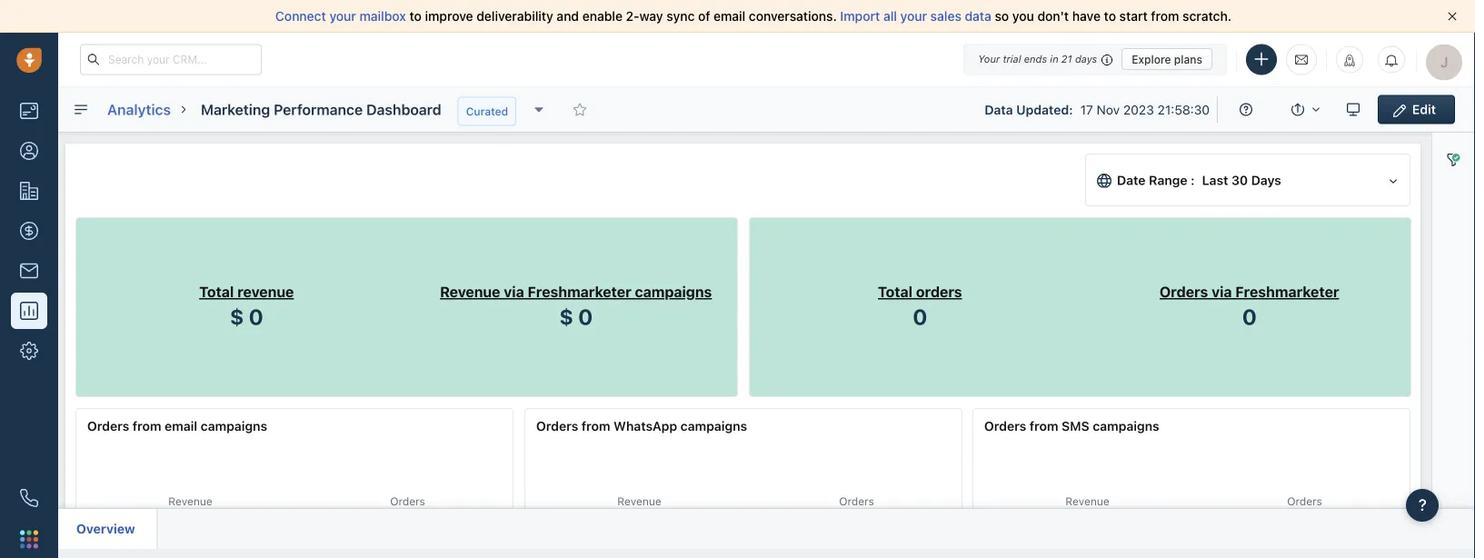 Task type: describe. For each thing, give the bounding box(es) containing it.
scratch.
[[1183, 9, 1232, 24]]

way
[[640, 9, 663, 24]]

phone element
[[11, 480, 47, 516]]

email
[[714, 9, 746, 24]]

trial
[[1003, 53, 1021, 65]]

close image
[[1448, 12, 1457, 21]]

21
[[1062, 53, 1072, 65]]

import
[[840, 9, 880, 24]]

2 to from the left
[[1104, 9, 1116, 24]]

enable
[[582, 9, 623, 24]]

days
[[1075, 53, 1097, 65]]

Search your CRM... text field
[[80, 44, 262, 75]]

all
[[884, 9, 897, 24]]

ends
[[1024, 53, 1047, 65]]

sync
[[667, 9, 695, 24]]

your trial ends in 21 days
[[978, 53, 1097, 65]]

have
[[1073, 9, 1101, 24]]

import all your sales data link
[[840, 9, 995, 24]]

connect your mailbox to improve deliverability and enable 2-way sync of email conversations. import all your sales data so you don't have to start from scratch.
[[275, 9, 1232, 24]]

explore plans
[[1132, 53, 1203, 65]]

2-
[[626, 9, 640, 24]]



Task type: locate. For each thing, give the bounding box(es) containing it.
connect
[[275, 9, 326, 24]]

conversations.
[[749, 9, 837, 24]]

freshworks switcher image
[[20, 530, 38, 548]]

data
[[965, 9, 992, 24]]

of
[[698, 9, 710, 24]]

deliverability
[[477, 9, 553, 24]]

connect your mailbox link
[[275, 9, 410, 24]]

and
[[557, 9, 579, 24]]

your right all
[[901, 9, 927, 24]]

your left mailbox
[[330, 9, 356, 24]]

your
[[978, 53, 1000, 65]]

from
[[1151, 9, 1180, 24]]

plans
[[1174, 53, 1203, 65]]

don't
[[1038, 9, 1069, 24]]

to right mailbox
[[410, 9, 422, 24]]

explore
[[1132, 53, 1171, 65]]

1 your from the left
[[330, 9, 356, 24]]

phone image
[[20, 489, 38, 507]]

your
[[330, 9, 356, 24], [901, 9, 927, 24]]

mailbox
[[360, 9, 406, 24]]

improve
[[425, 9, 473, 24]]

0 horizontal spatial to
[[410, 9, 422, 24]]

in
[[1050, 53, 1059, 65]]

sales
[[931, 9, 962, 24]]

so
[[995, 9, 1009, 24]]

2 your from the left
[[901, 9, 927, 24]]

1 horizontal spatial to
[[1104, 9, 1116, 24]]

1 to from the left
[[410, 9, 422, 24]]

to
[[410, 9, 422, 24], [1104, 9, 1116, 24]]

you
[[1013, 9, 1034, 24]]

to left start
[[1104, 9, 1116, 24]]

email image
[[1295, 52, 1308, 67]]

explore plans link
[[1122, 48, 1213, 70]]

1 horizontal spatial your
[[901, 9, 927, 24]]

0 horizontal spatial your
[[330, 9, 356, 24]]

start
[[1120, 9, 1148, 24]]



Task type: vqa. For each thing, say whether or not it's contained in the screenshot.
"Create Workflow" link
no



